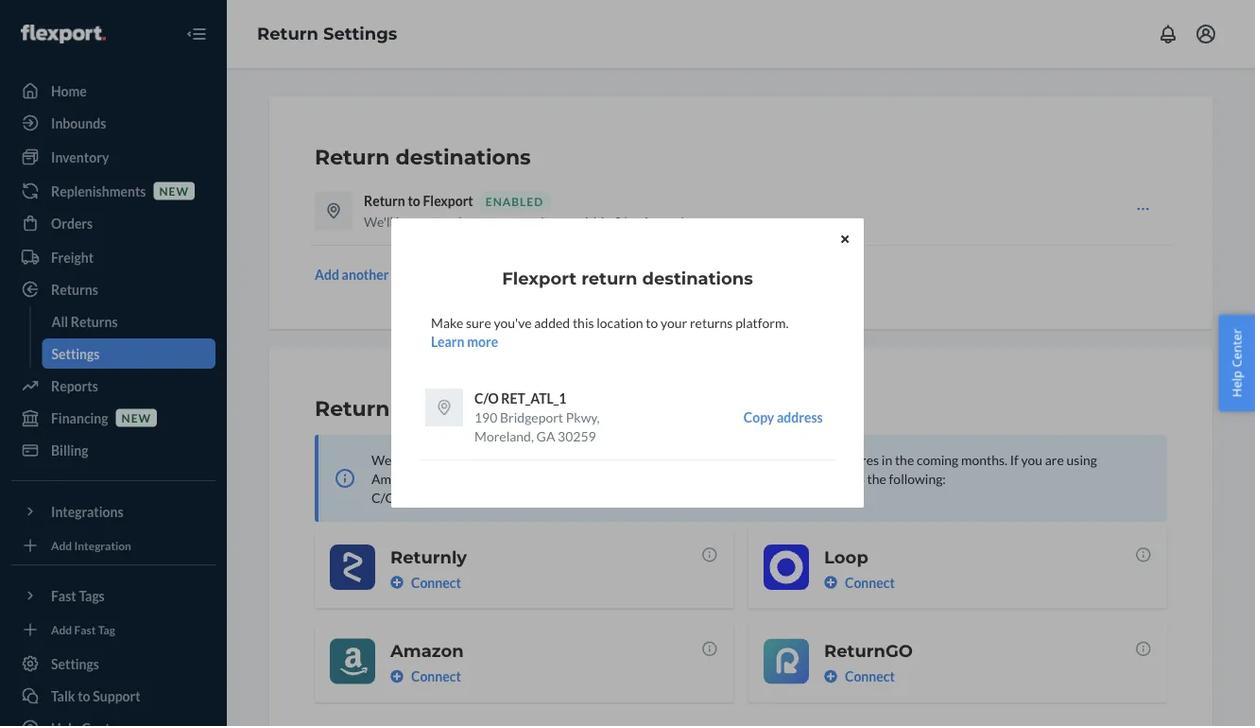 Task type: describe. For each thing, give the bounding box(es) containing it.
c/o ret_atl_1 190 bridgeport pkwy, moreland, ga 30259
[[475, 390, 600, 444]]

added
[[534, 314, 570, 330]]

pkwy,
[[566, 409, 600, 425]]

sure
[[466, 314, 491, 330]]

close image
[[841, 234, 849, 245]]

make
[[431, 314, 463, 330]]

make sure you've added this location to your returns platform. learn more
[[431, 314, 789, 349]]

c/o
[[475, 390, 499, 406]]

flexport return destinations dialog
[[391, 218, 864, 508]]

more
[[467, 333, 498, 349]]

learn more button
[[431, 332, 498, 351]]

190
[[475, 409, 498, 425]]

you've
[[494, 314, 532, 330]]

copy address button
[[744, 389, 823, 445]]

platform.
[[736, 314, 789, 330]]

help
[[1228, 371, 1245, 397]]

copy address
[[744, 409, 823, 425]]



Task type: locate. For each thing, give the bounding box(es) containing it.
flexport
[[502, 268, 577, 288]]

address
[[777, 409, 823, 425]]

help center button
[[1219, 314, 1255, 412]]

returns
[[690, 314, 733, 330]]

learn
[[431, 333, 465, 349]]

moreland,
[[475, 428, 534, 444]]

this
[[573, 314, 594, 330]]

to
[[646, 314, 658, 330]]

your
[[661, 314, 688, 330]]

destinations
[[642, 268, 753, 288]]

copy
[[744, 409, 775, 425]]

location
[[597, 314, 643, 330]]

ret_atl_1
[[501, 390, 567, 406]]

help center
[[1228, 329, 1245, 397]]

center
[[1228, 329, 1245, 367]]

ga
[[537, 428, 555, 444]]

30259
[[558, 428, 596, 444]]

return
[[582, 268, 638, 288]]

flexport return destinations
[[502, 268, 753, 288]]

bridgeport
[[500, 409, 563, 425]]



Task type: vqa. For each thing, say whether or not it's contained in the screenshot.
Introduction to Reporting 'button'
no



